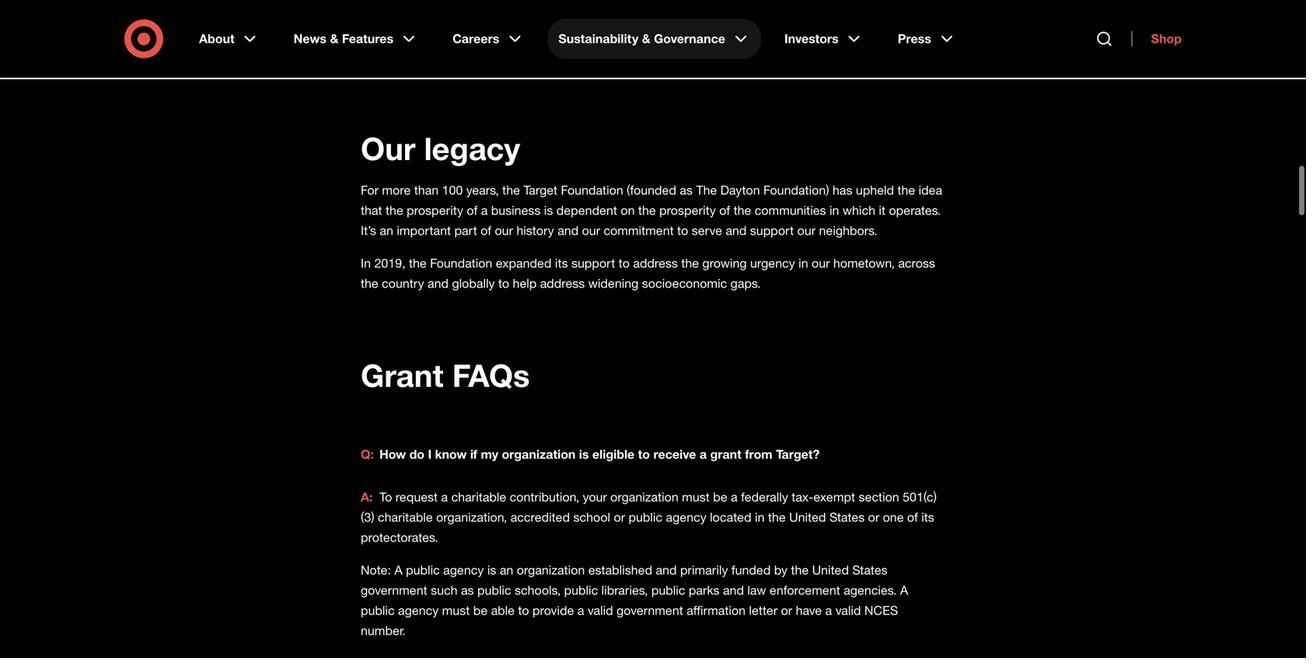 Task type: locate. For each thing, give the bounding box(es) containing it.
and up careers at the top left
[[486, 12, 507, 27]]

the down more
[[386, 203, 403, 218]]

from
[[745, 447, 772, 462]]

1 horizontal spatial valid
[[835, 603, 861, 618]]

1 horizontal spatial is
[[544, 203, 553, 218]]

the right by on the right of page
[[791, 563, 809, 578]]

organization up contribution,
[[502, 447, 576, 462]]

the
[[581, 12, 599, 27], [502, 183, 520, 198], [897, 183, 915, 198], [386, 203, 403, 218], [638, 203, 656, 218], [734, 203, 751, 218], [409, 256, 427, 271], [681, 256, 699, 271], [361, 276, 378, 291], [768, 510, 786, 525], [791, 563, 809, 578]]

on
[[621, 203, 635, 218]]

or
[[614, 510, 625, 525], [868, 510, 879, 525], [781, 603, 792, 618]]

receive
[[653, 447, 696, 462]]

law
[[747, 583, 766, 598]]

and right serve
[[726, 223, 747, 238]]

foundation up globally
[[430, 256, 492, 271]]

as right "such"
[[461, 583, 474, 598]]

be
[[713, 490, 727, 505], [473, 603, 488, 618]]

0 horizontal spatial be
[[473, 603, 488, 618]]

or left one
[[868, 510, 879, 525]]

an inside for more than 100 years, the target foundation (founded as the dayton foundation) has upheld the idea that the prosperity of a business is dependent on the prosperity of the communities in which it operates. it's an important part of our history and our commitment to serve and support our neighbors.
[[380, 223, 393, 238]]

prosperity
[[407, 203, 463, 218], [659, 203, 716, 218]]

government
[[361, 583, 427, 598], [617, 603, 683, 618]]

prosperity down than
[[407, 203, 463, 218]]

valid down libraries, on the left bottom of the page
[[588, 603, 613, 618]]

as inside note: a public agency is an organization established and primarily funded by the united states government such as public schools, public libraries, public parks and law enforcement agencies. a public agency must be able to provide a valid government affirmation letter or have a valid nces number.
[[461, 583, 474, 598]]

0 vertical spatial states
[[829, 510, 865, 525]]

of up sustainability
[[567, 12, 578, 27]]

grant faqs
[[361, 356, 530, 395]]

of down dayton
[[719, 203, 730, 218]]

a right agencies. on the right
[[900, 583, 908, 598]]

0 vertical spatial address
[[633, 256, 678, 271]]

0 horizontal spatial president
[[275, 12, 328, 27]]

request
[[395, 490, 438, 505]]

0 vertical spatial a
[[394, 563, 402, 578]]

1 horizontal spatial prosperity
[[659, 203, 716, 218]]

0 horizontal spatial is
[[487, 563, 496, 578]]

charitable up protectorates. at the bottom of the page
[[378, 510, 433, 525]]

1 vertical spatial as
[[461, 583, 474, 598]]

legacy
[[424, 129, 520, 168]]

our
[[361, 129, 415, 168]]

states inside to request a charitable contribution, your organization must be a federally tax-exempt section 501(c) (3) charitable organization, accredited school or public agency located in the united states or one of its protectorates.
[[829, 510, 865, 525]]

eligible
[[592, 447, 635, 462]]

in down has
[[829, 203, 839, 218]]

1 horizontal spatial in
[[799, 256, 808, 271]]

parks
[[689, 583, 720, 598]]

a down years,
[[481, 203, 488, 218]]

growing
[[702, 256, 747, 271]]

charitable
[[451, 490, 506, 505], [378, 510, 433, 525]]

faqs
[[452, 356, 530, 395]]

a right have
[[825, 603, 832, 618]]

0 horizontal spatial a
[[394, 563, 402, 578]]

of
[[331, 12, 342, 27], [567, 12, 578, 27], [467, 203, 478, 218], [719, 203, 730, 218], [481, 223, 491, 238], [907, 510, 918, 525]]

it's
[[361, 223, 376, 238]]

0 horizontal spatial government
[[361, 583, 427, 598]]

president up news
[[275, 12, 328, 27]]

socioeconomic
[[642, 276, 727, 291]]

united up enforcement
[[812, 563, 849, 578]]

its inside to request a charitable contribution, your organization must be a federally tax-exempt section 501(c) (3) charitable organization, accredited school or public agency located in the united states or one of its protectorates.
[[921, 510, 934, 525]]

0 vertical spatial its
[[555, 256, 568, 271]]

0 vertical spatial in
[[829, 203, 839, 218]]

2 horizontal spatial agency
[[666, 510, 706, 525]]

1 horizontal spatial support
[[750, 223, 794, 238]]

in inside for more than 100 years, the target foundation (founded as the dayton foundation) has upheld the idea that the prosperity of a business is dependent on the prosperity of the communities in which it operates. it's an important part of our history and our commitment to serve and support our neighbors.
[[829, 203, 839, 218]]

1 & from the left
[[330, 31, 338, 46]]

agency
[[666, 510, 706, 525], [443, 563, 484, 578], [398, 603, 439, 618]]

0 horizontal spatial foundation
[[430, 256, 492, 271]]

1 vertical spatial must
[[442, 603, 470, 618]]

2 horizontal spatial in
[[829, 203, 839, 218]]

the
[[696, 183, 717, 198]]

2 horizontal spatial foundation
[[640, 12, 702, 27]]

support up widening
[[571, 256, 615, 271]]

0 vertical spatial must
[[682, 490, 710, 505]]

2 vertical spatial is
[[487, 563, 496, 578]]

public right "school"
[[629, 510, 662, 525]]

to right eligible on the bottom left of page
[[638, 447, 650, 462]]

is up able
[[487, 563, 496, 578]]

2 horizontal spatial or
[[868, 510, 879, 525]]

1 vertical spatial united
[[812, 563, 849, 578]]

is up history
[[544, 203, 553, 218]]

the inside note: a public agency is an organization established and primarily funded by the united states government such as public schools, public libraries, public parks and law enforcement agencies. a public agency must be able to provide a valid government affirmation letter or have a valid nces number.
[[791, 563, 809, 578]]

responsibility
[[405, 12, 483, 27]]

a right request
[[441, 490, 448, 505]]

how
[[379, 447, 406, 462]]

1 horizontal spatial an
[[500, 563, 513, 578]]

1 vertical spatial foundation
[[561, 183, 623, 198]]

our inside in 2019, the foundation expanded its support to address the growing urgency in our hometown, across the country and globally to help address widening socioeconomic gaps.
[[812, 256, 830, 271]]

primarily
[[680, 563, 728, 578]]

history
[[516, 223, 554, 238]]

0 horizontal spatial target
[[523, 183, 557, 198]]

and inside in 2019, the foundation expanded its support to address the growing urgency in our hometown, across the country and globally to help address widening socioeconomic gaps.
[[428, 276, 449, 291]]

news
[[294, 31, 327, 46]]

must inside to request a charitable contribution, your organization must be a federally tax-exempt section 501(c) (3) charitable organization, accredited school or public agency located in the united states or one of its protectorates.
[[682, 490, 710, 505]]

its
[[555, 256, 568, 271], [921, 510, 934, 525]]

0 horizontal spatial valid
[[588, 603, 613, 618]]

press link
[[887, 19, 967, 59]]

1 president from the left
[[275, 12, 328, 27]]

1 horizontal spatial be
[[713, 490, 727, 505]]

in inside to request a charitable contribution, your organization must be a federally tax-exempt section 501(c) (3) charitable organization, accredited school or public agency located in the united states or one of its protectorates.
[[755, 510, 765, 525]]

our down neighbors.
[[812, 256, 830, 271]]

1 horizontal spatial as
[[680, 183, 693, 198]]

1 horizontal spatial charitable
[[451, 490, 506, 505]]

1 vertical spatial charitable
[[378, 510, 433, 525]]

charitable up organization,
[[451, 490, 506, 505]]

or right "school"
[[614, 510, 625, 525]]

1 horizontal spatial its
[[921, 510, 934, 525]]

number.
[[361, 623, 406, 639]]

is left eligible on the bottom left of page
[[579, 447, 589, 462]]

public
[[629, 510, 662, 525], [406, 563, 440, 578], [477, 583, 511, 598], [564, 583, 598, 598], [651, 583, 685, 598], [361, 603, 395, 618]]

be inside note: a public agency is an organization established and primarily funded by the united states government such as public schools, public libraries, public parks and law enforcement agencies. a public agency must be able to provide a valid government affirmation letter or have a valid nces number.
[[473, 603, 488, 618]]

target up business on the left top of page
[[523, 183, 557, 198]]

the inside to request a charitable contribution, your organization must be a federally tax-exempt section 501(c) (3) charitable organization, accredited school or public agency located in the united states or one of its protectorates.
[[768, 510, 786, 525]]

1 prosperity from the left
[[407, 203, 463, 218]]

1 vertical spatial in
[[799, 256, 808, 271]]

public up number.
[[361, 603, 395, 618]]

and left law
[[723, 583, 744, 598]]

& for governance
[[642, 31, 650, 46]]

must down "receive"
[[682, 490, 710, 505]]

0 vertical spatial government
[[361, 583, 427, 598]]

address up socioeconomic
[[633, 256, 678, 271]]

to inside note: a public agency is an organization established and primarily funded by the united states government such as public schools, public libraries, public parks and law enforcement agencies. a public agency must be able to provide a valid government affirmation letter or have a valid nces number.
[[518, 603, 529, 618]]

0 horizontal spatial address
[[540, 276, 585, 291]]

0 vertical spatial is
[[544, 203, 553, 218]]

1 vertical spatial target
[[523, 183, 557, 198]]

to
[[677, 223, 688, 238], [619, 256, 630, 271], [498, 276, 509, 291], [638, 447, 650, 462], [518, 603, 529, 618]]

organization
[[502, 447, 576, 462], [610, 490, 678, 505], [517, 563, 585, 578]]

to up widening
[[619, 256, 630, 271]]

must down "such"
[[442, 603, 470, 618]]

your
[[583, 490, 607, 505]]

federally
[[741, 490, 788, 505]]

0 vertical spatial united
[[789, 510, 826, 525]]

and right country
[[428, 276, 449, 291]]

business
[[491, 203, 541, 218]]

0 horizontal spatial agency
[[398, 603, 439, 618]]

its right the expanded
[[555, 256, 568, 271]]

senior vice president of corporate responsibility and president of the target foundation
[[208, 12, 702, 27]]

0 horizontal spatial prosperity
[[407, 203, 463, 218]]

1 vertical spatial an
[[500, 563, 513, 578]]

our down business on the left top of page
[[495, 223, 513, 238]]

2 vertical spatial organization
[[517, 563, 585, 578]]

1 vertical spatial organization
[[610, 490, 678, 505]]

governance
[[654, 31, 725, 46]]

an
[[380, 223, 393, 238], [500, 563, 513, 578]]

states up agencies. on the right
[[852, 563, 888, 578]]

about
[[199, 31, 234, 46]]

0 vertical spatial agency
[[666, 510, 706, 525]]

a right note:
[[394, 563, 402, 578]]

valid down agencies. on the right
[[835, 603, 861, 618]]

1 horizontal spatial must
[[682, 490, 710, 505]]

prosperity down the
[[659, 203, 716, 218]]

the down federally
[[768, 510, 786, 525]]

1 horizontal spatial or
[[781, 603, 792, 618]]

agency up "such"
[[443, 563, 484, 578]]

know
[[435, 447, 467, 462]]

2 vertical spatial foundation
[[430, 256, 492, 271]]

sustainability & governance link
[[548, 19, 761, 59]]

1 horizontal spatial president
[[511, 12, 564, 27]]

organization for public
[[517, 563, 585, 578]]

shop
[[1151, 31, 1182, 46]]

government down libraries, on the left bottom of the page
[[617, 603, 683, 618]]

1 horizontal spatial agency
[[443, 563, 484, 578]]

gaps.
[[730, 276, 761, 291]]

1 vertical spatial is
[[579, 447, 589, 462]]

country
[[382, 276, 424, 291]]

0 vertical spatial be
[[713, 490, 727, 505]]

in
[[361, 256, 371, 271]]

support down communities
[[750, 223, 794, 238]]

states down exempt
[[829, 510, 865, 525]]

a up located
[[731, 490, 738, 505]]

organization inside note: a public agency is an organization established and primarily funded by the united states government such as public schools, public libraries, public parks and law enforcement agencies. a public agency must be able to provide a valid government affirmation letter or have a valid nces number.
[[517, 563, 585, 578]]

1 horizontal spatial government
[[617, 603, 683, 618]]

& right news
[[330, 31, 338, 46]]

able
[[491, 603, 515, 618]]

grant
[[361, 356, 444, 395]]

0 horizontal spatial its
[[555, 256, 568, 271]]

foundation up the dependent
[[561, 183, 623, 198]]

1 vertical spatial be
[[473, 603, 488, 618]]

foundation up governance
[[640, 12, 702, 27]]

agency down "such"
[[398, 603, 439, 618]]

0 horizontal spatial support
[[571, 256, 615, 271]]

organization right your
[[610, 490, 678, 505]]

president up sustainability
[[511, 12, 564, 27]]

of right part at the top of the page
[[481, 223, 491, 238]]

government down note:
[[361, 583, 427, 598]]

2 & from the left
[[642, 31, 650, 46]]

that
[[361, 203, 382, 218]]

must inside note: a public agency is an organization established and primarily funded by the united states government such as public schools, public libraries, public parks and law enforcement agencies. a public agency must be able to provide a valid government affirmation letter or have a valid nces number.
[[442, 603, 470, 618]]

a
[[481, 203, 488, 218], [700, 447, 707, 462], [441, 490, 448, 505], [731, 490, 738, 505], [577, 603, 584, 618], [825, 603, 832, 618]]

1 vertical spatial states
[[852, 563, 888, 578]]

idea
[[919, 183, 942, 198]]

the down in
[[361, 276, 378, 291]]

0 horizontal spatial as
[[461, 583, 474, 598]]

0 vertical spatial charitable
[[451, 490, 506, 505]]

or left have
[[781, 603, 792, 618]]

and down the dependent
[[558, 223, 579, 238]]

such
[[431, 583, 458, 598]]

public inside to request a charitable contribution, your organization must be a federally tax-exempt section 501(c) (3) charitable organization, accredited school or public agency located in the united states or one of its protectorates.
[[629, 510, 662, 525]]

to right able
[[518, 603, 529, 618]]

& left governance
[[642, 31, 650, 46]]

1 vertical spatial a
[[900, 583, 908, 598]]

foundation inside for more than 100 years, the target foundation (founded as the dayton foundation) has upheld the idea that the prosperity of a business is dependent on the prosperity of the communities in which it operates. it's an important part of our history and our commitment to serve and support our neighbors.
[[561, 183, 623, 198]]

0 horizontal spatial &
[[330, 31, 338, 46]]

the up sustainability
[[581, 12, 599, 27]]

organization up schools,
[[517, 563, 585, 578]]

1 vertical spatial support
[[571, 256, 615, 271]]

for more than 100 years, the target foundation (founded as the dayton foundation) has upheld the idea that the prosperity of a business is dependent on the prosperity of the communities in which it operates. it's an important part of our history and our commitment to serve and support our neighbors.
[[361, 183, 942, 238]]

provide
[[533, 603, 574, 618]]

2 horizontal spatial is
[[579, 447, 589, 462]]

organization for or
[[610, 490, 678, 505]]

be inside to request a charitable contribution, your organization must be a federally tax-exempt section 501(c) (3) charitable organization, accredited school or public agency located in the united states or one of its protectorates.
[[713, 490, 727, 505]]

target up sustainability
[[602, 12, 636, 27]]

1 horizontal spatial address
[[633, 256, 678, 271]]

is inside note: a public agency is an organization established and primarily funded by the united states government such as public schools, public libraries, public parks and law enforcement agencies. a public agency must be able to provide a valid government affirmation letter or have a valid nces number.
[[487, 563, 496, 578]]

the down dayton
[[734, 203, 751, 218]]

&
[[330, 31, 338, 46], [642, 31, 650, 46]]

2 vertical spatial agency
[[398, 603, 439, 618]]

section
[[859, 490, 899, 505]]

0 vertical spatial support
[[750, 223, 794, 238]]

0 vertical spatial as
[[680, 183, 693, 198]]

foundation
[[640, 12, 702, 27], [561, 183, 623, 198], [430, 256, 492, 271]]

1 vertical spatial its
[[921, 510, 934, 525]]

an right it's
[[380, 223, 393, 238]]

2 vertical spatial in
[[755, 510, 765, 525]]

its down 501(c)
[[921, 510, 934, 525]]

the up business on the left top of page
[[502, 183, 520, 198]]

united down tax-
[[789, 510, 826, 525]]

address right help
[[540, 276, 585, 291]]

the up country
[[409, 256, 427, 271]]

agency left located
[[666, 510, 706, 525]]

in down federally
[[755, 510, 765, 525]]

in right urgency
[[799, 256, 808, 271]]

0 vertical spatial an
[[380, 223, 393, 238]]

to left serve
[[677, 223, 688, 238]]

of right one
[[907, 510, 918, 525]]

0 horizontal spatial must
[[442, 603, 470, 618]]

1 horizontal spatial foundation
[[561, 183, 623, 198]]

an up able
[[500, 563, 513, 578]]

0 horizontal spatial in
[[755, 510, 765, 525]]

as left the
[[680, 183, 693, 198]]

(founded
[[627, 183, 676, 198]]

1 valid from the left
[[588, 603, 613, 618]]

0 vertical spatial target
[[602, 12, 636, 27]]

1 vertical spatial address
[[540, 276, 585, 291]]

1 horizontal spatial &
[[642, 31, 650, 46]]

support inside in 2019, the foundation expanded its support to address the growing urgency in our hometown, across the country and globally to help address widening socioeconomic gaps.
[[571, 256, 615, 271]]

be up located
[[713, 490, 727, 505]]

our
[[495, 223, 513, 238], [582, 223, 600, 238], [797, 223, 816, 238], [812, 256, 830, 271]]

it
[[879, 203, 885, 218]]

be left able
[[473, 603, 488, 618]]

nces
[[864, 603, 898, 618]]

0 horizontal spatial an
[[380, 223, 393, 238]]

help
[[513, 276, 537, 291]]

organization inside to request a charitable contribution, your organization must be a federally tax-exempt section 501(c) (3) charitable organization, accredited school or public agency located in the united states or one of its protectorates.
[[610, 490, 678, 505]]

states
[[829, 510, 865, 525], [852, 563, 888, 578]]

or inside note: a public agency is an organization established and primarily funded by the united states government such as public schools, public libraries, public parks and law enforcement agencies. a public agency must be able to provide a valid government affirmation letter or have a valid nces number.
[[781, 603, 792, 618]]



Task type: vqa. For each thing, say whether or not it's contained in the screenshot.
the left President
yes



Task type: describe. For each thing, give the bounding box(es) containing it.
states inside note: a public agency is an organization established and primarily funded by the united states government such as public schools, public libraries, public parks and law enforcement agencies. a public agency must be able to provide a valid government affirmation letter or have a valid nces number.
[[852, 563, 888, 578]]

contribution,
[[510, 490, 579, 505]]

established
[[588, 563, 652, 578]]

0 vertical spatial foundation
[[640, 12, 702, 27]]

of up news & features
[[331, 12, 342, 27]]

located
[[710, 510, 751, 525]]

careers
[[453, 31, 499, 46]]

if
[[470, 447, 477, 462]]

q:
[[361, 447, 374, 462]]

1 vertical spatial agency
[[443, 563, 484, 578]]

sustainability & governance
[[558, 31, 725, 46]]

for
[[361, 183, 379, 198]]

the right on
[[638, 203, 656, 218]]

protectorates.
[[361, 530, 438, 545]]

dayton
[[720, 183, 760, 198]]

commitment
[[604, 223, 674, 238]]

is inside for more than 100 years, the target foundation (founded as the dayton foundation) has upheld the idea that the prosperity of a business is dependent on the prosperity of the communities in which it operates. it's an important part of our history and our commitment to serve and support our neighbors.
[[544, 203, 553, 218]]

vice
[[248, 12, 271, 27]]

a left grant at the bottom of page
[[700, 447, 707, 462]]

about link
[[188, 19, 270, 59]]

my
[[481, 447, 498, 462]]

which
[[843, 203, 875, 218]]

public up provide at the bottom
[[564, 583, 598, 598]]

& for features
[[330, 31, 338, 46]]

the up operates.
[[897, 183, 915, 198]]

hometown,
[[833, 256, 895, 271]]

in inside in 2019, the foundation expanded its support to address the growing urgency in our hometown, across the country and globally to help address widening socioeconomic gaps.
[[799, 256, 808, 271]]

united inside to request a charitable contribution, your organization must be a federally tax-exempt section 501(c) (3) charitable organization, accredited school or public agency located in the united states or one of its protectorates.
[[789, 510, 826, 525]]

school
[[573, 510, 610, 525]]

a right provide at the bottom
[[577, 603, 584, 618]]

1 horizontal spatial a
[[900, 583, 908, 598]]

a inside for more than 100 years, the target foundation (founded as the dayton foundation) has upheld the idea that the prosperity of a business is dependent on the prosperity of the communities in which it operates. it's an important part of our history and our commitment to serve and support our neighbors.
[[481, 203, 488, 218]]

expanded
[[496, 256, 552, 271]]

to inside for more than 100 years, the target foundation (founded as the dayton foundation) has upheld the idea that the prosperity of a business is dependent on the prosperity of the communities in which it operates. it's an important part of our history and our commitment to serve and support our neighbors.
[[677, 223, 688, 238]]

serve
[[692, 223, 722, 238]]

features
[[342, 31, 393, 46]]

agency inside to request a charitable contribution, your organization must be a federally tax-exempt section 501(c) (3) charitable organization, accredited school or public agency located in the united states or one of its protectorates.
[[666, 510, 706, 525]]

support inside for more than 100 years, the target foundation (founded as the dayton foundation) has upheld the idea that the prosperity of a business is dependent on the prosperity of the communities in which it operates. it's an important part of our history and our commitment to serve and support our neighbors.
[[750, 223, 794, 238]]

part
[[454, 223, 477, 238]]

operates.
[[889, 203, 941, 218]]

agencies.
[[844, 583, 897, 598]]

0 horizontal spatial or
[[614, 510, 625, 525]]

501(c)
[[903, 490, 937, 505]]

enforcement
[[770, 583, 840, 598]]

100
[[442, 183, 463, 198]]

has
[[833, 183, 852, 198]]

news & features
[[294, 31, 393, 46]]

1 horizontal spatial target
[[602, 12, 636, 27]]

across
[[898, 256, 935, 271]]

of inside to request a charitable contribution, your organization must be a federally tax-exempt section 501(c) (3) charitable organization, accredited school or public agency located in the united states or one of its protectorates.
[[907, 510, 918, 525]]

2 valid from the left
[[835, 603, 861, 618]]

2019,
[[374, 256, 405, 271]]

(3)
[[361, 510, 374, 525]]

investors link
[[773, 19, 874, 59]]

1 vertical spatial government
[[617, 603, 683, 618]]

the up socioeconomic
[[681, 256, 699, 271]]

accredited
[[511, 510, 570, 525]]

united inside note: a public agency is an organization established and primarily funded by the united states government such as public schools, public libraries, public parks and law enforcement agencies. a public agency must be able to provide a valid government affirmation letter or have a valid nces number.
[[812, 563, 849, 578]]

grant
[[710, 447, 741, 462]]

more
[[382, 183, 411, 198]]

as inside for more than 100 years, the target foundation (founded as the dayton foundation) has upheld the idea that the prosperity of a business is dependent on the prosperity of the communities in which it operates. it's an important part of our history and our commitment to serve and support our neighbors.
[[680, 183, 693, 198]]

organization,
[[436, 510, 507, 525]]

public left 'parks' at the bottom right of page
[[651, 583, 685, 598]]

sustainability
[[558, 31, 638, 46]]

to request a charitable contribution, your organization must be a federally tax-exempt section 501(c) (3) charitable organization, accredited school or public agency located in the united states or one of its protectorates.
[[361, 490, 937, 545]]

important
[[397, 223, 451, 238]]

funded
[[731, 563, 771, 578]]

note:
[[361, 563, 391, 578]]

our legacy
[[361, 129, 529, 168]]

by
[[774, 563, 787, 578]]

foundation inside in 2019, the foundation expanded its support to address the growing urgency in our hometown, across the country and globally to help address widening socioeconomic gaps.
[[430, 256, 492, 271]]

tax-
[[792, 490, 814, 505]]

public up "such"
[[406, 563, 440, 578]]

letter
[[749, 603, 778, 618]]

years,
[[466, 183, 499, 198]]

urgency
[[750, 256, 795, 271]]

and left primarily
[[656, 563, 677, 578]]

0 horizontal spatial charitable
[[378, 510, 433, 525]]

q: how do i know if my organization is eligible to receive a grant from target?
[[361, 447, 820, 462]]

widening
[[588, 276, 639, 291]]

foundation)
[[763, 183, 829, 198]]

to left help
[[498, 276, 509, 291]]

dependent
[[556, 203, 617, 218]]

our down communities
[[797, 223, 816, 238]]

an inside note: a public agency is an organization established and primarily funded by the united states government such as public schools, public libraries, public parks and law enforcement agencies. a public agency must be able to provide a valid government affirmation letter or have a valid nces number.
[[500, 563, 513, 578]]

2 prosperity from the left
[[659, 203, 716, 218]]

shop link
[[1132, 31, 1182, 47]]

libraries,
[[601, 583, 648, 598]]

2 president from the left
[[511, 12, 564, 27]]

corporate
[[345, 12, 402, 27]]

have
[[796, 603, 822, 618]]

of up part at the top of the page
[[467, 203, 478, 218]]

than
[[414, 183, 439, 198]]

target?
[[776, 447, 820, 462]]

public up able
[[477, 583, 511, 598]]

one
[[883, 510, 904, 525]]

globally
[[452, 276, 495, 291]]

affirmation
[[687, 603, 746, 618]]

to
[[379, 490, 392, 505]]

neighbors.
[[819, 223, 878, 238]]

a:
[[361, 490, 373, 505]]

exempt
[[813, 490, 855, 505]]

i
[[428, 447, 432, 462]]

press
[[898, 31, 931, 46]]

its inside in 2019, the foundation expanded its support to address the growing urgency in our hometown, across the country and globally to help address widening socioeconomic gaps.
[[555, 256, 568, 271]]

target inside for more than 100 years, the target foundation (founded as the dayton foundation) has upheld the idea that the prosperity of a business is dependent on the prosperity of the communities in which it operates. it's an important part of our history and our commitment to serve and support our neighbors.
[[523, 183, 557, 198]]

0 vertical spatial organization
[[502, 447, 576, 462]]

investors
[[784, 31, 839, 46]]

our down the dependent
[[582, 223, 600, 238]]

schools,
[[515, 583, 561, 598]]



